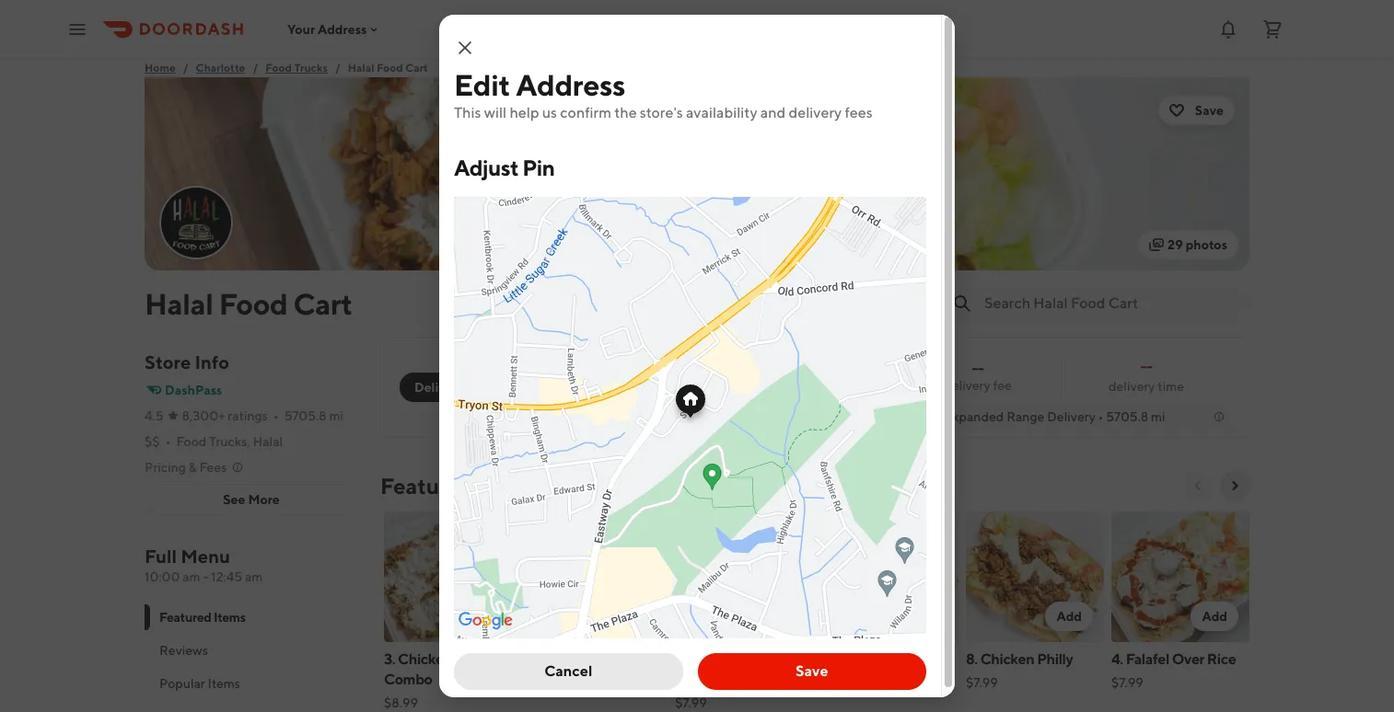 Task type: describe. For each thing, give the bounding box(es) containing it.
0 horizontal spatial mi
[[329, 409, 343, 424]]

0 horizontal spatial 5705.8
[[284, 409, 327, 424]]

charlotte
[[196, 61, 245, 75]]

powered by google image
[[459, 612, 513, 631]]

falafel
[[1126, 651, 1169, 669]]

add button for 1. chicken over rice
[[609, 602, 657, 632]]

0 vertical spatial cart
[[405, 61, 428, 75]]

see more button
[[145, 485, 357, 515]]

$8.99 inside 1. chicken over rice $8.99
[[529, 676, 564, 691]]

popular items
[[159, 677, 240, 692]]

open menu image
[[66, 18, 88, 40]]

your
[[287, 22, 315, 36]]

8. chicken philly $7.99
[[966, 651, 1073, 691]]

add for 3. chicken & lamb combo
[[475, 610, 500, 624]]

lamb
[[466, 651, 503, 669]]

1 vertical spatial featured items
[[159, 610, 246, 625]]

fees
[[845, 104, 873, 122]]

reviews
[[159, 644, 208, 658]]

edit address
[[454, 67, 625, 102]]

10:00
[[145, 570, 180, 585]]

add button for 4. falafel over rice
[[1191, 602, 1238, 632]]

add for 1. chicken over rice
[[620, 610, 645, 624]]

4. falafel over rice image
[[1111, 512, 1250, 643]]

halal food cart
[[145, 286, 353, 321]]

1. chicken over rice $8.99
[[529, 651, 662, 691]]

featured inside heading
[[380, 473, 473, 499]]

- inside full menu 10:00 am - 12:45 am
[[203, 570, 209, 585]]

next button of carousel image
[[1227, 479, 1242, 494]]

2 vertical spatial halal
[[253, 435, 283, 449]]

expanded range delivery • 5705.8 mi image
[[1212, 410, 1227, 424]]

rice for 4. falafel over rice
[[1207, 651, 1236, 669]]

8. chicken philly image
[[966, 512, 1104, 643]]

0 items, open order cart image
[[1262, 18, 1284, 40]]

over for falafel
[[1172, 651, 1204, 669]]

home link
[[145, 59, 176, 77]]

us
[[542, 104, 557, 122]]

charlotte link
[[196, 59, 245, 77]]

previous button of carousel image
[[1191, 479, 1205, 494]]

delivery inside delivery option
[[414, 380, 464, 395]]

range
[[1007, 410, 1045, 424]]

items inside heading
[[478, 473, 535, 499]]

8.
[[966, 651, 978, 669]]

featured items heading
[[380, 471, 535, 501]]

29
[[1168, 238, 1183, 252]]

add for 4. falafel over rice
[[1202, 610, 1227, 624]]

1. chicken over rice image
[[529, 512, 668, 643]]

pricing & fees
[[145, 460, 227, 475]]

1 horizontal spatial •
[[273, 409, 279, 424]]

gyro
[[898, 651, 931, 669]]

steak
[[675, 671, 712, 689]]

full menu 10:00 am - 12:45 am
[[145, 546, 263, 585]]

edit
[[454, 67, 510, 102]]

combo
[[384, 671, 432, 689]]

chicken for 10.
[[842, 651, 896, 669]]

dashpass
[[165, 383, 222, 398]]

the
[[614, 104, 637, 122]]

add button for 8. chicken philly
[[1045, 602, 1093, 632]]

group order
[[576, 380, 653, 395]]

10.
[[820, 651, 839, 669]]

1 vertical spatial halal
[[145, 286, 213, 321]]

your address button
[[287, 22, 382, 36]]

10. chicken gyro $7.99
[[820, 651, 931, 691]]

pin
[[522, 155, 555, 180]]

more
[[248, 493, 280, 507]]

12:45
[[211, 570, 242, 585]]

0 horizontal spatial •
[[165, 435, 171, 449]]

1 vertical spatial save button
[[698, 654, 926, 691]]

popular items button
[[145, 668, 358, 701]]

-- delivery fee
[[944, 360, 1012, 393]]

pricing & fees button
[[145, 459, 245, 477]]

8,300+
[[182, 409, 225, 424]]

1.
[[529, 651, 538, 669]]

adjust
[[454, 155, 518, 180]]

12. philly cheese steak $7.99
[[675, 651, 783, 711]]

store's
[[640, 104, 683, 122]]

4.5
[[145, 409, 164, 424]]

0 horizontal spatial featured
[[159, 610, 211, 625]]

10. chicken gyro image
[[820, 512, 959, 643]]

1 vertical spatial cart
[[293, 286, 353, 321]]

home / charlotte / food trucks / halal food cart
[[145, 61, 428, 75]]

1 vertical spatial items
[[214, 610, 246, 625]]

add for 10. chicken gyro
[[911, 610, 936, 624]]

philly inside 8. chicken philly $7.99
[[1037, 651, 1073, 669]]

this
[[454, 104, 481, 122]]

pickup
[[494, 380, 535, 395]]

4. falafel over rice $7.99
[[1111, 651, 1236, 691]]

store
[[145, 352, 191, 373]]

0 horizontal spatial delivery
[[789, 104, 842, 122]]

delivery for -- delivery fee
[[944, 378, 990, 393]]

2 / from the left
[[253, 61, 258, 75]]

close edit address image
[[454, 37, 476, 59]]

see
[[223, 493, 245, 507]]

see more
[[223, 493, 280, 507]]

$7.99 inside 4. falafel over rice $7.99
[[1111, 676, 1143, 691]]



Task type: locate. For each thing, give the bounding box(es) containing it.
delivery left time
[[1109, 379, 1155, 394]]

add up lamb
[[475, 610, 500, 624]]

Item Search search field
[[984, 294, 1235, 314]]

5705.8 down -- delivery time
[[1106, 410, 1149, 424]]

address up confirm
[[516, 67, 625, 102]]

add button for 10. chicken gyro
[[900, 602, 948, 632]]

1 horizontal spatial save button
[[1158, 96, 1235, 125]]

1 horizontal spatial delivery
[[1047, 410, 1096, 424]]

4 add button from the left
[[900, 602, 948, 632]]

1 horizontal spatial save
[[1195, 103, 1224, 118]]

3. chicken & lamb combo $8.99
[[384, 651, 503, 711]]

philly left 4.
[[1037, 651, 1073, 669]]

featured items
[[380, 473, 535, 499], [159, 610, 246, 625]]

3 add from the left
[[766, 610, 791, 624]]

$8.99 down 1. on the bottom
[[529, 676, 564, 691]]

philly inside 12. philly cheese steak $7.99
[[694, 651, 731, 669]]

1 vertical spatial featured
[[159, 610, 211, 625]]

over for chicken
[[597, 651, 630, 669]]

& left fees
[[188, 460, 197, 475]]

save right cheese
[[796, 663, 828, 680]]

store info
[[145, 352, 229, 373]]

add button up gyro
[[900, 602, 948, 632]]

add for 12. philly cheese steak
[[766, 610, 791, 624]]

& left lamb
[[455, 651, 464, 669]]

1 horizontal spatial featured items
[[380, 473, 535, 499]]

chicken inside '10. chicken gyro $7.99'
[[842, 651, 896, 669]]

5705.8 right ratings at the left of page
[[284, 409, 327, 424]]

1 horizontal spatial 5705.8
[[1106, 410, 1149, 424]]

delivery right range
[[1047, 410, 1096, 424]]

4 add from the left
[[911, 610, 936, 624]]

confirm
[[560, 104, 611, 122]]

fees
[[199, 460, 227, 475]]

menu
[[181, 546, 230, 567]]

0 vertical spatial save
[[1195, 103, 1224, 118]]

0 horizontal spatial $8.99
[[384, 696, 418, 711]]

1 horizontal spatial halal
[[253, 435, 283, 449]]

0 horizontal spatial delivery
[[414, 380, 464, 395]]

philly
[[694, 651, 731, 669], [1037, 651, 1073, 669]]

trucks
[[294, 61, 328, 75]]

featured items up the 3. chicken & lamb combo image
[[380, 473, 535, 499]]

1 chicken from the left
[[398, 651, 452, 669]]

add up gyro
[[911, 610, 936, 624]]

1 vertical spatial delivery
[[1047, 410, 1096, 424]]

2 philly from the left
[[1037, 651, 1073, 669]]

0 vertical spatial featured
[[380, 473, 473, 499]]

$$ • food trucks, halal
[[145, 435, 283, 449]]

add button for 12. philly cheese steak
[[755, 602, 802, 632]]

$7.99 down "10."
[[820, 676, 852, 691]]

fee
[[993, 378, 1012, 393]]

photos
[[1186, 238, 1227, 252]]

12.
[[675, 651, 692, 669]]

0 horizontal spatial philly
[[694, 651, 731, 669]]

mi right ratings at the left of page
[[329, 409, 343, 424]]

1 philly from the left
[[694, 651, 731, 669]]

cancel button
[[454, 654, 683, 691]]

0 vertical spatial featured items
[[380, 473, 535, 499]]

chicken right 1. on the bottom
[[541, 651, 595, 669]]

Delivery radio
[[400, 373, 479, 402]]

0 horizontal spatial over
[[597, 651, 630, 669]]

1 vertical spatial address
[[516, 67, 625, 102]]

philly up 'steak'
[[694, 651, 731, 669]]

add up 8. chicken philly $7.99
[[1057, 610, 1082, 624]]

delivery inside -- delivery time
[[1109, 379, 1155, 394]]

address for your address
[[318, 22, 367, 36]]

over inside 1. chicken over rice $8.99
[[597, 651, 630, 669]]

rice inside 4. falafel over rice $7.99
[[1207, 651, 1236, 669]]

cancel
[[544, 663, 592, 680]]

-- delivery time
[[1109, 358, 1184, 394]]

items inside button
[[208, 677, 240, 692]]

am right "12:45"
[[245, 570, 263, 585]]

and
[[760, 104, 786, 122]]

/ right charlotte
[[253, 61, 258, 75]]

add up 1. chicken over rice $8.99
[[620, 610, 645, 624]]

chicken right "10."
[[842, 651, 896, 669]]

0 horizontal spatial rice
[[633, 651, 662, 669]]

rice right "falafel"
[[1207, 651, 1236, 669]]

popular
[[159, 677, 205, 692]]

mi
[[329, 409, 343, 424], [1151, 410, 1165, 424]]

3.
[[384, 651, 395, 669]]

will
[[484, 104, 507, 122]]

0 vertical spatial items
[[478, 473, 535, 499]]

notification bell image
[[1217, 18, 1239, 40]]

halal down ratings at the left of page
[[253, 435, 283, 449]]

this will help us confirm the store's availability and delivery fees
[[454, 104, 873, 122]]

add button up 8. chicken philly $7.99
[[1045, 602, 1093, 632]]

$7.99 inside '10. chicken gyro $7.99'
[[820, 676, 852, 691]]

rice
[[633, 651, 662, 669], [1207, 651, 1236, 669]]

2 add button from the left
[[609, 602, 657, 632]]

add button
[[464, 602, 511, 632], [609, 602, 657, 632], [755, 602, 802, 632], [900, 602, 948, 632], [1045, 602, 1093, 632], [1191, 602, 1238, 632]]

2 over from the left
[[1172, 651, 1204, 669]]

3. chicken & lamb combo image
[[384, 512, 522, 643]]

food down 'your address' popup button on the left
[[377, 61, 403, 75]]

1 horizontal spatial mi
[[1151, 410, 1165, 424]]

0 horizontal spatial &
[[188, 460, 197, 475]]

trucks,
[[209, 435, 250, 449]]

home
[[145, 61, 176, 75]]

0 horizontal spatial /
[[183, 61, 188, 75]]

reviews button
[[145, 634, 358, 668]]

halal down 'your address' popup button on the left
[[348, 61, 374, 75]]

am
[[183, 570, 200, 585], [245, 570, 263, 585]]

chicken inside 8. chicken philly $7.99
[[980, 651, 1034, 669]]

2 chicken from the left
[[541, 651, 595, 669]]

rice for 1. chicken over rice
[[633, 651, 662, 669]]

ratings
[[228, 409, 268, 424]]

1 horizontal spatial rice
[[1207, 651, 1236, 669]]

chicken up combo at the left bottom
[[398, 651, 452, 669]]

add button up 1. chicken over rice $8.99
[[609, 602, 657, 632]]

help
[[510, 104, 539, 122]]

0 horizontal spatial am
[[183, 570, 200, 585]]

halal up store info
[[145, 286, 213, 321]]

availability
[[686, 104, 757, 122]]

3 add button from the left
[[755, 602, 802, 632]]

add
[[475, 610, 500, 624], [620, 610, 645, 624], [766, 610, 791, 624], [911, 610, 936, 624], [1057, 610, 1082, 624], [1202, 610, 1227, 624]]

2 add from the left
[[620, 610, 645, 624]]

&
[[188, 460, 197, 475], [455, 651, 464, 669]]

0 vertical spatial &
[[188, 460, 197, 475]]

food left "trucks"
[[265, 61, 292, 75]]

0 vertical spatial delivery
[[414, 380, 464, 395]]

0 vertical spatial address
[[318, 22, 367, 36]]

1 am from the left
[[183, 570, 200, 585]]

rice inside 1. chicken over rice $8.99
[[633, 651, 662, 669]]

4 chicken from the left
[[980, 651, 1034, 669]]

add for 8. chicken philly
[[1057, 610, 1082, 624]]

chicken right 8. at bottom right
[[980, 651, 1034, 669]]

group order button
[[565, 373, 664, 402]]

1 horizontal spatial cart
[[405, 61, 428, 75]]

delivery
[[789, 104, 842, 122], [944, 378, 990, 393], [1109, 379, 1155, 394]]

1 horizontal spatial am
[[245, 570, 263, 585]]

food trucks link
[[265, 59, 328, 77]]

chicken for 1.
[[541, 651, 595, 669]]

add button for 3. chicken & lamb combo
[[464, 602, 511, 632]]

1 horizontal spatial $8.99
[[529, 676, 564, 691]]

6 add button from the left
[[1191, 602, 1238, 632]]

1 vertical spatial &
[[455, 651, 464, 669]]

add up 4. falafel over rice $7.99
[[1202, 610, 1227, 624]]

$8.99 inside 3. chicken & lamb combo $8.99
[[384, 696, 418, 711]]

0 horizontal spatial save
[[796, 663, 828, 680]]

1 over from the left
[[597, 651, 630, 669]]

delivery for -- delivery time
[[1109, 379, 1155, 394]]

1 horizontal spatial address
[[516, 67, 625, 102]]

3 chicken from the left
[[842, 651, 896, 669]]

& inside button
[[188, 460, 197, 475]]

$8.99
[[529, 676, 564, 691], [384, 696, 418, 711]]

/ right home
[[183, 61, 188, 75]]

0 vertical spatial halal
[[348, 61, 374, 75]]

$7.99 down 8. at bottom right
[[966, 676, 998, 691]]

3 / from the left
[[335, 61, 340, 75]]

featured items up reviews
[[159, 610, 246, 625]]

time
[[1158, 379, 1184, 394]]

$7.99 down 'steak'
[[675, 696, 707, 711]]

delivery up expanded at right bottom
[[944, 378, 990, 393]]

12. philly cheese steak image
[[675, 512, 813, 643]]

mi down time
[[1151, 410, 1165, 424]]

6 add from the left
[[1202, 610, 1227, 624]]

chicken inside 3. chicken & lamb combo $8.99
[[398, 651, 452, 669]]

chicken for 8.
[[980, 651, 1034, 669]]

expanded range delivery • 5705.8 mi
[[944, 410, 1165, 424]]

full
[[145, 546, 177, 567]]

add button up 4. falafel over rice $7.99
[[1191, 602, 1238, 632]]

map region
[[314, 28, 1021, 713]]

address for edit address
[[516, 67, 625, 102]]

• right range
[[1098, 410, 1104, 424]]

address right your
[[318, 22, 367, 36]]

29 photos button
[[1138, 230, 1238, 260]]

4.
[[1111, 651, 1123, 669]]

0 horizontal spatial cart
[[293, 286, 353, 321]]

delivery left pickup option
[[414, 380, 464, 395]]

1 horizontal spatial philly
[[1037, 651, 1073, 669]]

$7.99 down 4.
[[1111, 676, 1143, 691]]

2 horizontal spatial halal
[[348, 61, 374, 75]]

0 horizontal spatial save button
[[698, 654, 926, 691]]

group
[[576, 380, 614, 395]]

info
[[195, 352, 229, 373]]

1 add button from the left
[[464, 602, 511, 632]]

expanded
[[944, 410, 1004, 424]]

adjust pin
[[454, 155, 555, 180]]

1 horizontal spatial over
[[1172, 651, 1204, 669]]

rice left 12.
[[633, 651, 662, 669]]

1 rice from the left
[[633, 651, 662, 669]]

29 photos
[[1168, 238, 1227, 252]]

chicken for 3.
[[398, 651, 452, 669]]

-
[[1140, 358, 1146, 376], [1146, 358, 1152, 376], [972, 360, 978, 377], [978, 360, 984, 377], [203, 570, 209, 585]]

add up cheese
[[766, 610, 791, 624]]

am down menu
[[183, 570, 200, 585]]

0 vertical spatial save button
[[1158, 96, 1235, 125]]

1 horizontal spatial &
[[455, 651, 464, 669]]

items
[[478, 473, 535, 499], [214, 610, 246, 625], [208, 677, 240, 692]]

add button up cheese
[[755, 602, 802, 632]]

delivery inside -- delivery fee
[[944, 378, 990, 393]]

2 vertical spatial items
[[208, 677, 240, 692]]

0 horizontal spatial featured items
[[159, 610, 246, 625]]

food up info
[[219, 286, 288, 321]]

$$
[[145, 435, 160, 449]]

food
[[265, 61, 292, 75], [377, 61, 403, 75], [219, 286, 288, 321], [176, 435, 207, 449]]

1 add from the left
[[475, 610, 500, 624]]

1 vertical spatial $8.99
[[384, 696, 418, 711]]

2 horizontal spatial delivery
[[1109, 379, 1155, 394]]

$8.99 down combo at the left bottom
[[384, 696, 418, 711]]

order
[[617, 380, 653, 395]]

over right "cancel"
[[597, 651, 630, 669]]

halal food cart image
[[145, 77, 1250, 271], [161, 188, 231, 258]]

2 horizontal spatial /
[[335, 61, 340, 75]]

1 horizontal spatial delivery
[[944, 378, 990, 393]]

order methods option group
[[400, 373, 550, 402]]

2 horizontal spatial •
[[1098, 410, 1104, 424]]

$7.99
[[820, 676, 852, 691], [966, 676, 998, 691], [1111, 676, 1143, 691], [675, 696, 707, 711]]

0 vertical spatial $8.99
[[529, 676, 564, 691]]

0 horizontal spatial address
[[318, 22, 367, 36]]

1 vertical spatial save
[[796, 663, 828, 680]]

$7.99 inside 8. chicken philly $7.99
[[966, 676, 998, 691]]

2 rice from the left
[[1207, 651, 1236, 669]]

1 horizontal spatial featured
[[380, 473, 473, 499]]

over
[[597, 651, 630, 669], [1172, 651, 1204, 669]]

chicken
[[398, 651, 452, 669], [541, 651, 595, 669], [842, 651, 896, 669], [980, 651, 1034, 669]]

save button
[[1158, 96, 1235, 125], [698, 654, 926, 691]]

5 add from the left
[[1057, 610, 1082, 624]]

featured
[[380, 473, 473, 499], [159, 610, 211, 625]]

cheese
[[733, 651, 783, 669]]

1 / from the left
[[183, 61, 188, 75]]

food up "pricing & fees" button
[[176, 435, 207, 449]]

Pickup radio
[[468, 373, 550, 402]]

over inside 4. falafel over rice $7.99
[[1172, 651, 1204, 669]]

• right $$
[[165, 435, 171, 449]]

chicken inside 1. chicken over rice $8.99
[[541, 651, 595, 669]]

• right ratings at the left of page
[[273, 409, 279, 424]]

$7.99 inside 12. philly cheese steak $7.99
[[675, 696, 707, 711]]

delivery right and
[[789, 104, 842, 122]]

5705.8 mi
[[284, 409, 343, 424]]

/ right "trucks"
[[335, 61, 340, 75]]

2 am from the left
[[245, 570, 263, 585]]

your address
[[287, 22, 367, 36]]

over right "falafel"
[[1172, 651, 1204, 669]]

1 horizontal spatial /
[[253, 61, 258, 75]]

8,300+ ratings •
[[182, 409, 279, 424]]

address
[[318, 22, 367, 36], [516, 67, 625, 102]]

& inside 3. chicken & lamb combo $8.99
[[455, 651, 464, 669]]

add button up lamb
[[464, 602, 511, 632]]

•
[[273, 409, 279, 424], [1098, 410, 1104, 424], [165, 435, 171, 449]]

pricing
[[145, 460, 186, 475]]

halal
[[348, 61, 374, 75], [145, 286, 213, 321], [253, 435, 283, 449]]

0 horizontal spatial halal
[[145, 286, 213, 321]]

save down notification bell "icon"
[[1195, 103, 1224, 118]]

5 add button from the left
[[1045, 602, 1093, 632]]



Task type: vqa. For each thing, say whether or not it's contained in the screenshot.
bottommost orders,
no



